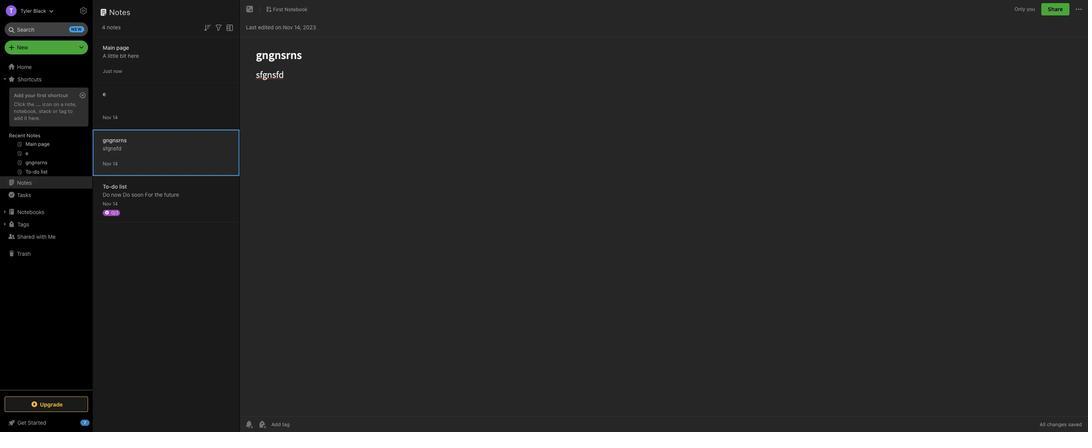 Task type: describe. For each thing, give the bounding box(es) containing it.
0/3
[[111, 210, 118, 216]]

tyler black
[[20, 8, 46, 14]]

get started
[[17, 420, 46, 426]]

just now
[[103, 68, 122, 74]]

stack
[[39, 108, 51, 114]]

shared with me
[[17, 233, 56, 240]]

More actions field
[[1074, 3, 1084, 15]]

to
[[68, 108, 73, 114]]

recent
[[9, 132, 25, 139]]

shared
[[17, 233, 35, 240]]

click
[[14, 101, 25, 107]]

changes
[[1047, 422, 1067, 428]]

for
[[145, 191, 153, 198]]

on inside icon on a note, notebook, stack or tag to add it here.
[[53, 101, 59, 107]]

saved
[[1068, 422, 1082, 428]]

1 vertical spatial notes
[[27, 132, 40, 139]]

add your first shortcut
[[14, 92, 68, 98]]

Note Editor text field
[[240, 37, 1088, 417]]

shared with me link
[[0, 231, 92, 243]]

all
[[1040, 422, 1046, 428]]

on inside note window element
[[275, 24, 282, 30]]

black
[[33, 8, 46, 14]]

started
[[28, 420, 46, 426]]

nov down sfgnsfd
[[103, 161, 111, 167]]

new
[[17, 44, 28, 51]]

new
[[71, 27, 82, 32]]

4
[[102, 24, 105, 31]]

nov up 0/3 at the top left of page
[[103, 201, 111, 207]]

tree containing home
[[0, 61, 93, 390]]

now inside to-do list do now do soon for the future
[[111, 191, 121, 198]]

gngnsrns
[[103, 137, 127, 143]]

4 notes
[[102, 24, 121, 31]]

with
[[36, 233, 47, 240]]

Account field
[[0, 3, 54, 19]]

soon
[[131, 191, 144, 198]]

the inside "tree"
[[27, 101, 34, 107]]

only you
[[1015, 6, 1035, 12]]

14,
[[294, 24, 302, 30]]

last
[[246, 24, 257, 30]]

you
[[1027, 6, 1035, 12]]

group inside "tree"
[[0, 85, 92, 180]]

tasks
[[17, 192, 31, 198]]

note,
[[65, 101, 77, 107]]

3 nov 14 from the top
[[103, 201, 118, 207]]

notebooks
[[17, 209, 44, 215]]

Add filters field
[[214, 22, 223, 32]]

nov 14 for gngnsrns
[[103, 161, 118, 167]]

Search text field
[[10, 22, 83, 36]]

notes
[[107, 24, 121, 31]]

settings image
[[79, 6, 88, 15]]

2 vertical spatial notes
[[17, 179, 32, 186]]

only
[[1015, 6, 1026, 12]]

click the ...
[[14, 101, 41, 107]]

a
[[61, 101, 63, 107]]

add
[[14, 92, 23, 98]]

tag
[[59, 108, 67, 114]]

add tag image
[[258, 420, 267, 429]]

icon on a note, notebook, stack or tag to add it here.
[[14, 101, 77, 121]]

add a reminder image
[[244, 420, 254, 429]]

little
[[108, 52, 119, 59]]

more actions image
[[1074, 5, 1084, 14]]

your
[[25, 92, 35, 98]]

to-
[[103, 183, 111, 190]]

Help and Learning task checklist field
[[0, 417, 93, 429]]

...
[[36, 101, 41, 107]]

0 vertical spatial now
[[113, 68, 122, 74]]



Task type: locate. For each thing, give the bounding box(es) containing it.
1 horizontal spatial do
[[123, 191, 130, 198]]

nov inside note window element
[[283, 24, 293, 30]]

recent notes
[[9, 132, 40, 139]]

expand tags image
[[2, 221, 8, 227]]

Add tag field
[[271, 421, 329, 428]]

notebook
[[285, 6, 308, 12]]

page
[[116, 44, 129, 51]]

the
[[27, 101, 34, 107], [155, 191, 163, 198]]

first notebook button
[[263, 4, 310, 15]]

notebooks link
[[0, 206, 92, 218]]

0 vertical spatial the
[[27, 101, 34, 107]]

main page
[[103, 44, 129, 51]]

notebook,
[[14, 108, 37, 114]]

tags button
[[0, 218, 92, 231]]

nov 14 down sfgnsfd
[[103, 161, 118, 167]]

add filters image
[[214, 23, 223, 32]]

1 horizontal spatial the
[[155, 191, 163, 198]]

now down do
[[111, 191, 121, 198]]

1 horizontal spatial on
[[275, 24, 282, 30]]

or
[[53, 108, 58, 114]]

expand notebooks image
[[2, 209, 8, 215]]

2 vertical spatial 14
[[113, 201, 118, 207]]

1 vertical spatial the
[[155, 191, 163, 198]]

me
[[48, 233, 56, 240]]

add
[[14, 115, 23, 121]]

do
[[111, 183, 118, 190]]

first
[[273, 6, 283, 12]]

14 up gngnsrns
[[113, 115, 118, 120]]

the right for
[[155, 191, 163, 198]]

1 vertical spatial now
[[111, 191, 121, 198]]

share
[[1048, 6, 1063, 12]]

nov left 14,
[[283, 24, 293, 30]]

the left ...
[[27, 101, 34, 107]]

tags
[[17, 221, 29, 228]]

1 vertical spatial nov 14
[[103, 161, 118, 167]]

trash link
[[0, 248, 92, 260]]

now right just
[[113, 68, 122, 74]]

on
[[275, 24, 282, 30], [53, 101, 59, 107]]

the inside to-do list do now do soon for the future
[[155, 191, 163, 198]]

nov 14 for e
[[103, 115, 118, 120]]

14
[[113, 115, 118, 120], [113, 161, 118, 167], [113, 201, 118, 207]]

0 vertical spatial notes
[[109, 8, 131, 17]]

last edited on nov 14, 2023
[[246, 24, 316, 30]]

shortcut
[[48, 92, 68, 98]]

14 down sfgnsfd
[[113, 161, 118, 167]]

tyler
[[20, 8, 32, 14]]

here.
[[29, 115, 40, 121]]

to-do list do now do soon for the future
[[103, 183, 179, 198]]

group
[[0, 85, 92, 180]]

just
[[103, 68, 112, 74]]

notes
[[109, 8, 131, 17], [27, 132, 40, 139], [17, 179, 32, 186]]

click to collapse image
[[90, 418, 96, 428]]

2 vertical spatial nov 14
[[103, 201, 118, 207]]

share button
[[1042, 3, 1070, 15]]

it
[[24, 115, 27, 121]]

2023
[[303, 24, 316, 30]]

3 14 from the top
[[113, 201, 118, 207]]

upgrade
[[40, 401, 63, 408]]

new search field
[[10, 22, 84, 36]]

on left a
[[53, 101, 59, 107]]

home
[[17, 64, 32, 70]]

list
[[119, 183, 127, 190]]

14 up 0/3 at the top left of page
[[113, 201, 118, 207]]

a little bit here
[[103, 52, 139, 59]]

do down to-
[[103, 191, 110, 198]]

0 vertical spatial on
[[275, 24, 282, 30]]

0 horizontal spatial do
[[103, 191, 110, 198]]

tasks button
[[0, 189, 92, 201]]

sfgnsfd
[[103, 145, 121, 152]]

1 vertical spatial 14
[[113, 161, 118, 167]]

notes right "recent"
[[27, 132, 40, 139]]

14 for gngnsrns
[[113, 161, 118, 167]]

nov 14 up gngnsrns
[[103, 115, 118, 120]]

on right edited
[[275, 24, 282, 30]]

0 horizontal spatial on
[[53, 101, 59, 107]]

gngnsrns sfgnsfd
[[103, 137, 127, 152]]

get
[[17, 420, 26, 426]]

1 do from the left
[[103, 191, 110, 198]]

7
[[84, 421, 86, 426]]

1 14 from the top
[[113, 115, 118, 120]]

nov down e
[[103, 115, 111, 120]]

nov 14 up 0/3 at the top left of page
[[103, 201, 118, 207]]

2 do from the left
[[123, 191, 130, 198]]

0 vertical spatial nov 14
[[103, 115, 118, 120]]

here
[[128, 52, 139, 59]]

upgrade button
[[5, 397, 88, 412]]

do
[[103, 191, 110, 198], [123, 191, 130, 198]]

e
[[103, 91, 106, 97]]

trash
[[17, 250, 31, 257]]

a
[[103, 52, 106, 59]]

Sort options field
[[203, 22, 212, 32]]

notes link
[[0, 177, 92, 189]]

note window element
[[240, 0, 1088, 433]]

do down list
[[123, 191, 130, 198]]

now
[[113, 68, 122, 74], [111, 191, 121, 198]]

edited
[[258, 24, 274, 30]]

all changes saved
[[1040, 422, 1082, 428]]

0 vertical spatial 14
[[113, 115, 118, 120]]

tree
[[0, 61, 93, 390]]

2 nov 14 from the top
[[103, 161, 118, 167]]

shortcuts
[[17, 76, 42, 82]]

new button
[[5, 41, 88, 54]]

2 14 from the top
[[113, 161, 118, 167]]

bit
[[120, 52, 126, 59]]

14 for e
[[113, 115, 118, 120]]

expand note image
[[245, 5, 255, 14]]

future
[[164, 191, 179, 198]]

notes up notes
[[109, 8, 131, 17]]

main
[[103, 44, 115, 51]]

1 vertical spatial on
[[53, 101, 59, 107]]

1 nov 14 from the top
[[103, 115, 118, 120]]

nov 14
[[103, 115, 118, 120], [103, 161, 118, 167], [103, 201, 118, 207]]

home link
[[0, 61, 93, 73]]

notes up tasks
[[17, 179, 32, 186]]

nov
[[283, 24, 293, 30], [103, 115, 111, 120], [103, 161, 111, 167], [103, 201, 111, 207]]

icon
[[42, 101, 52, 107]]

shortcuts button
[[0, 73, 92, 85]]

group containing add your first shortcut
[[0, 85, 92, 180]]

0 horizontal spatial the
[[27, 101, 34, 107]]

View options field
[[223, 22, 234, 32]]

first notebook
[[273, 6, 308, 12]]

first
[[37, 92, 46, 98]]



Task type: vqa. For each thing, say whether or not it's contained in the screenshot.
Insert field
no



